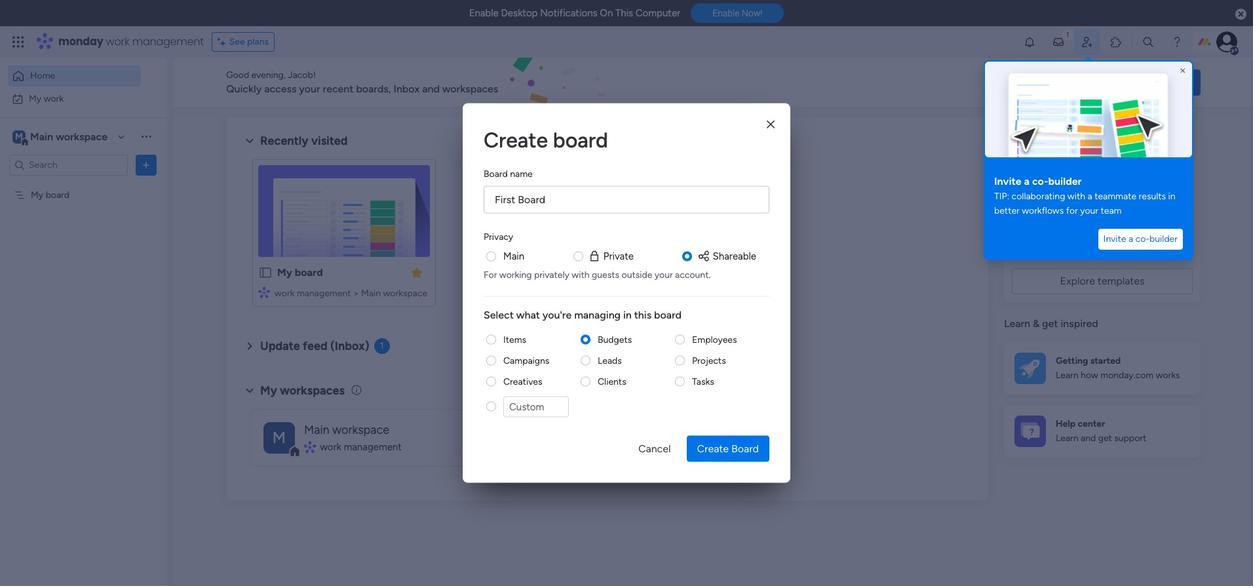 Task type: locate. For each thing, give the bounding box(es) containing it.
1 vertical spatial board
[[732, 442, 759, 455]]

your inside invite a co-builder tip: collaborating with a teammate results in better workflows for your team
[[1080, 205, 1099, 216]]

what
[[516, 308, 540, 321]]

get right &
[[1042, 317, 1058, 330]]

notifications image
[[1023, 35, 1036, 49]]

on
[[600, 7, 613, 19]]

0 horizontal spatial main workspace
[[30, 130, 108, 143]]

1 vertical spatial learn
[[1056, 370, 1079, 381]]

2 vertical spatial a
[[1129, 233, 1134, 245]]

main inside privacy element
[[503, 250, 525, 262]]

feed
[[303, 339, 328, 353]]

1 horizontal spatial close image
[[1178, 66, 1189, 76]]

0 vertical spatial create
[[484, 128, 548, 152]]

1 vertical spatial with
[[1162, 230, 1183, 243]]

get
[[1042, 317, 1058, 330], [1098, 433, 1112, 444]]

2 vertical spatial in
[[623, 308, 632, 321]]

a for invite a co-builder tip: collaborating with a teammate results in better workflows for your team
[[1024, 175, 1030, 187]]

help center element
[[1004, 405, 1201, 457]]

builder inside button
[[1150, 233, 1178, 245]]

invite inside button
[[1104, 233, 1127, 245]]

my board down search in workspace field
[[31, 189, 70, 200]]

co- up 'collaborating'
[[1032, 175, 1049, 187]]

0 vertical spatial co-
[[1032, 175, 1049, 187]]

1 vertical spatial get
[[1098, 433, 1112, 444]]

create inside button
[[697, 442, 729, 455]]

create board
[[697, 442, 759, 455]]

explore templates
[[1060, 275, 1145, 287]]

builder inside invite a co-builder tip: collaborating with a teammate results in better workflows for your team
[[1049, 175, 1082, 187]]

create for create board
[[484, 128, 548, 152]]

0 vertical spatial with
[[1068, 191, 1086, 202]]

get down center
[[1098, 433, 1112, 444]]

m for workspace icon
[[15, 131, 23, 142]]

1 horizontal spatial co-
[[1136, 233, 1150, 245]]

1 vertical spatial builder
[[1150, 233, 1178, 245]]

monday.com
[[1101, 370, 1154, 381]]

my work
[[29, 93, 64, 104]]

0 vertical spatial in
[[1169, 191, 1176, 202]]

board name heading
[[484, 167, 533, 181]]

0 vertical spatial builder
[[1049, 175, 1082, 187]]

enable now! button
[[691, 3, 784, 23]]

2 vertical spatial with
[[572, 269, 590, 280]]

your down jacob!
[[299, 83, 320, 95]]

0 vertical spatial management
[[132, 34, 204, 49]]

0 vertical spatial close image
[[1178, 66, 1189, 76]]

workspace up search in workspace field
[[56, 130, 108, 143]]

learn for getting
[[1056, 370, 1079, 381]]

option
[[0, 183, 167, 186]]

workspace image
[[264, 422, 295, 453]]

managing
[[574, 308, 621, 321]]

close image for board name
[[767, 119, 775, 129]]

my board
[[31, 189, 70, 200], [277, 266, 323, 279]]

minutes
[[1122, 230, 1160, 243]]

a
[[1024, 175, 1030, 187], [1088, 191, 1093, 202], [1129, 233, 1134, 245]]

work
[[106, 34, 130, 49], [44, 93, 64, 104], [275, 288, 295, 299], [320, 441, 341, 453]]

1 vertical spatial co-
[[1136, 233, 1150, 245]]

0 vertical spatial m
[[15, 131, 23, 142]]

co- inside invite a co-builder tip: collaborating with a teammate results in better workflows for your team
[[1032, 175, 1049, 187]]

good
[[226, 69, 249, 81]]

1 horizontal spatial with
[[1068, 191, 1086, 202]]

leads
[[598, 355, 622, 366]]

main right workspace icon
[[30, 130, 53, 143]]

enable now!
[[713, 8, 763, 19]]

0 vertical spatial workspace
[[56, 130, 108, 143]]

in
[[1169, 191, 1176, 202], [1111, 230, 1120, 243], [623, 308, 632, 321]]

cancel
[[638, 442, 671, 455]]

0 horizontal spatial get
[[1042, 317, 1058, 330]]

enable left "now!" on the top right
[[713, 8, 740, 19]]

0 horizontal spatial and
[[422, 83, 440, 95]]

inbox
[[394, 83, 420, 95]]

builder down results at the right
[[1150, 233, 1178, 245]]

1 horizontal spatial main workspace
[[304, 423, 389, 437]]

enable inside enable now! button
[[713, 8, 740, 19]]

now!
[[742, 8, 763, 19]]

builder up for
[[1049, 175, 1082, 187]]

1 horizontal spatial m
[[273, 428, 286, 447]]

learn for help
[[1056, 433, 1079, 444]]

1 horizontal spatial enable
[[713, 8, 740, 19]]

in left the minutes
[[1111, 230, 1120, 243]]

0 vertical spatial main workspace
[[30, 130, 108, 143]]

for
[[1066, 205, 1078, 216]]

0 horizontal spatial a
[[1024, 175, 1030, 187]]

learn down getting
[[1056, 370, 1079, 381]]

0 vertical spatial invite
[[994, 175, 1022, 187]]

1 vertical spatial templates
[[1098, 275, 1145, 287]]

learn down help
[[1056, 433, 1079, 444]]

select what you're managing in this board heading
[[484, 307, 770, 323]]

invite
[[994, 175, 1022, 187], [1104, 233, 1127, 245]]

0 vertical spatial and
[[422, 83, 440, 95]]

collaborating
[[1012, 191, 1066, 202]]

templates right explore
[[1098, 275, 1145, 287]]

0 vertical spatial templates
[[1072, 246, 1119, 258]]

your right outside in the top of the page
[[655, 269, 673, 280]]

templates down workflow
[[1072, 246, 1119, 258]]

1
[[380, 340, 384, 351]]

main inside the workspace selection element
[[30, 130, 53, 143]]

board
[[553, 128, 608, 152], [46, 189, 70, 200], [295, 266, 323, 279], [654, 308, 682, 321]]

1 vertical spatial create
[[697, 442, 729, 455]]

items
[[503, 334, 526, 345]]

jacob!
[[288, 69, 316, 81]]

inbox image
[[1052, 35, 1065, 49]]

close my workspaces image
[[242, 383, 258, 398]]

my down home
[[29, 93, 41, 104]]

workspaces right the inbox
[[442, 83, 498, 95]]

learn inside help center learn and get support
[[1056, 433, 1079, 444]]

1 vertical spatial management
[[297, 288, 351, 299]]

co- for invite a co-builder
[[1136, 233, 1150, 245]]

evening,
[[251, 69, 286, 81]]

2 horizontal spatial a
[[1129, 233, 1134, 245]]

main workspace up search in workspace field
[[30, 130, 108, 143]]

in left this
[[623, 308, 632, 321]]

with left 'guests'
[[572, 269, 590, 280]]

and down center
[[1081, 433, 1096, 444]]

0 horizontal spatial with
[[572, 269, 590, 280]]

0 vertical spatial a
[[1024, 175, 1030, 187]]

create up "name"
[[484, 128, 548, 152]]

2 vertical spatial workspace
[[332, 423, 389, 437]]

m inside workspace image
[[273, 428, 286, 447]]

1 vertical spatial close image
[[767, 119, 775, 129]]

board name
[[484, 168, 533, 179]]

0 horizontal spatial enable
[[469, 7, 499, 19]]

0 vertical spatial my board
[[31, 189, 70, 200]]

1 vertical spatial in
[[1111, 230, 1120, 243]]

learn & get inspired
[[1004, 317, 1099, 330]]

main right >
[[361, 288, 381, 299]]

2 vertical spatial learn
[[1056, 433, 1079, 444]]

see
[[229, 36, 245, 47]]

getting
[[1056, 355, 1089, 366]]

1 horizontal spatial workspaces
[[442, 83, 498, 95]]

learn left &
[[1004, 317, 1031, 330]]

create inside "heading"
[[484, 128, 548, 152]]

your inside boost your workflow in minutes with ready-made templates
[[1042, 230, 1063, 243]]

1 horizontal spatial create
[[697, 442, 729, 455]]

employees
[[692, 334, 737, 345]]

0 horizontal spatial builder
[[1049, 175, 1082, 187]]

1 horizontal spatial builder
[[1150, 233, 1178, 245]]

workspace image
[[12, 129, 26, 144]]

create right cancel
[[697, 442, 729, 455]]

how
[[1081, 370, 1099, 381]]

main workspace
[[30, 130, 108, 143], [304, 423, 389, 437]]

m inside workspace icon
[[15, 131, 23, 142]]

0 vertical spatial workspaces
[[442, 83, 498, 95]]

with right the minutes
[[1162, 230, 1183, 243]]

1 horizontal spatial get
[[1098, 433, 1112, 444]]

recent
[[323, 83, 354, 95]]

templates
[[1072, 246, 1119, 258], [1098, 275, 1145, 287]]

workspaces inside 'good evening, jacob! quickly access your recent boards, inbox and workspaces'
[[442, 83, 498, 95]]

my inside list box
[[31, 189, 43, 200]]

1 vertical spatial my board
[[277, 266, 323, 279]]

1 horizontal spatial a
[[1088, 191, 1093, 202]]

0 horizontal spatial in
[[623, 308, 632, 321]]

board
[[484, 168, 508, 179], [732, 442, 759, 455]]

builder
[[1049, 175, 1082, 187], [1150, 233, 1178, 245]]

0 horizontal spatial m
[[15, 131, 23, 142]]

enable for enable now!
[[713, 8, 740, 19]]

in inside invite a co-builder tip: collaborating with a teammate results in better workflows for your team
[[1169, 191, 1176, 202]]

select product image
[[12, 35, 25, 49]]

1 horizontal spatial in
[[1111, 230, 1120, 243]]

Board name field
[[484, 186, 770, 213]]

0 horizontal spatial board
[[484, 168, 508, 179]]

invite members image
[[1081, 35, 1094, 49]]

workspaces down "update feed (inbox)"
[[280, 383, 345, 398]]

management
[[132, 34, 204, 49], [297, 288, 351, 299], [344, 441, 402, 453]]

main button
[[503, 249, 525, 264]]

you're
[[543, 308, 572, 321]]

0 horizontal spatial co-
[[1032, 175, 1049, 187]]

with inside invite a co-builder tip: collaborating with a teammate results in better workflows for your team
[[1068, 191, 1086, 202]]

my work button
[[8, 88, 141, 109]]

co- inside "invite a co-builder" button
[[1136, 233, 1150, 245]]

1 horizontal spatial board
[[732, 442, 759, 455]]

give
[[1030, 76, 1050, 88]]

invite inside invite a co-builder tip: collaborating with a teammate results in better workflows for your team
[[994, 175, 1022, 187]]

your right for
[[1080, 205, 1099, 216]]

enable
[[469, 7, 499, 19], [713, 8, 740, 19]]

builder for invite a co-builder
[[1150, 233, 1178, 245]]

and right the inbox
[[422, 83, 440, 95]]

learn
[[1004, 317, 1031, 330], [1056, 370, 1079, 381], [1056, 433, 1079, 444]]

0 horizontal spatial workspaces
[[280, 383, 345, 398]]

0 horizontal spatial my board
[[31, 189, 70, 200]]

0 horizontal spatial close image
[[767, 119, 775, 129]]

work down home
[[44, 93, 64, 104]]

my board right public board icon
[[277, 266, 323, 279]]

2 horizontal spatial with
[[1162, 230, 1183, 243]]

your up made
[[1042, 230, 1063, 243]]

started
[[1091, 355, 1121, 366]]

get inside help center learn and get support
[[1098, 433, 1112, 444]]

my right "close my workspaces" image
[[260, 383, 277, 398]]

co- down results at the right
[[1136, 233, 1150, 245]]

learn inside getting started learn how monday.com works
[[1056, 370, 1079, 381]]

my
[[29, 93, 41, 104], [31, 189, 43, 200], [277, 266, 292, 279], [260, 383, 277, 398]]

help
[[1056, 418, 1076, 429]]

invite a co-builder heading
[[994, 174, 1183, 189]]

select
[[484, 308, 514, 321]]

name
[[510, 168, 533, 179]]

a inside button
[[1129, 233, 1134, 245]]

0 horizontal spatial invite
[[994, 175, 1022, 187]]

shareable button
[[697, 249, 757, 264]]

and inside help center learn and get support
[[1081, 433, 1096, 444]]

with
[[1068, 191, 1086, 202], [1162, 230, 1183, 243], [572, 269, 590, 280]]

0 vertical spatial board
[[484, 168, 508, 179]]

with up for
[[1068, 191, 1086, 202]]

this
[[616, 7, 633, 19]]

main workspace up work management
[[304, 423, 389, 437]]

templates image image
[[1016, 128, 1189, 218]]

my down search in workspace field
[[31, 189, 43, 200]]

1 horizontal spatial my board
[[277, 266, 323, 279]]

close image
[[1178, 66, 1189, 76], [767, 119, 775, 129]]

1 vertical spatial m
[[273, 428, 286, 447]]

getting started element
[[1004, 342, 1201, 394]]

main
[[30, 130, 53, 143], [503, 250, 525, 262], [361, 288, 381, 299], [304, 423, 329, 437]]

search
[[1158, 76, 1190, 88]]

2 vertical spatial management
[[344, 441, 402, 453]]

invite for invite a co-builder
[[1104, 233, 1127, 245]]

boost
[[1012, 230, 1040, 243]]

1 vertical spatial workspaces
[[280, 383, 345, 398]]

privately
[[534, 269, 570, 280]]

in right results at the right
[[1169, 191, 1176, 202]]

explore
[[1060, 275, 1095, 287]]

board inside button
[[732, 442, 759, 455]]

2 horizontal spatial in
[[1169, 191, 1176, 202]]

1 vertical spatial workspace
[[383, 288, 428, 299]]

board inside list box
[[46, 189, 70, 200]]

getting started learn how monday.com works
[[1056, 355, 1180, 381]]

invite a co-builder tip: collaborating with a teammate results in better workflows for your team
[[994, 175, 1178, 216]]

1 horizontal spatial and
[[1081, 433, 1096, 444]]

1 vertical spatial invite
[[1104, 233, 1127, 245]]

1 horizontal spatial invite
[[1104, 233, 1127, 245]]

1 vertical spatial and
[[1081, 433, 1096, 444]]

your
[[299, 83, 320, 95], [1080, 205, 1099, 216], [1042, 230, 1063, 243], [655, 269, 673, 280]]

quick search
[[1128, 76, 1190, 88]]

create
[[484, 128, 548, 152], [697, 442, 729, 455]]

workspace down remove from favorites icon
[[383, 288, 428, 299]]

1 vertical spatial a
[[1088, 191, 1093, 202]]

this
[[634, 308, 652, 321]]

work right monday
[[106, 34, 130, 49]]

jacob simon image
[[1217, 31, 1238, 52]]

workspace up work management
[[332, 423, 389, 437]]

my right public board icon
[[277, 266, 292, 279]]

main up working
[[503, 250, 525, 262]]

enable left 'desktop'
[[469, 7, 499, 19]]

0 horizontal spatial create
[[484, 128, 548, 152]]

feedback
[[1053, 76, 1094, 88]]



Task type: describe. For each thing, give the bounding box(es) containing it.
create board
[[484, 128, 608, 152]]

m for workspace image
[[273, 428, 286, 447]]

work management > main workspace
[[275, 288, 428, 299]]

for working privately with guests outside your account.
[[484, 269, 711, 280]]

in inside boost your workflow in minutes with ready-made templates
[[1111, 230, 1120, 243]]

remove from favorites image
[[410, 266, 423, 279]]

1 vertical spatial main workspace
[[304, 423, 389, 437]]

Search in workspace field
[[28, 157, 109, 172]]

builder for invite a co-builder tip: collaborating with a teammate results in better workflows for your team
[[1049, 175, 1082, 187]]

desktop
[[501, 7, 538, 19]]

see plans
[[229, 36, 269, 47]]

campaigns
[[503, 355, 550, 366]]

cancel button
[[628, 436, 681, 462]]

my workspaces
[[260, 383, 345, 398]]

board inside heading
[[484, 168, 508, 179]]

outside
[[622, 269, 653, 280]]

visited
[[311, 134, 348, 148]]

management for work management
[[344, 441, 402, 453]]

>
[[353, 288, 359, 299]]

works
[[1156, 370, 1180, 381]]

help image
[[1171, 35, 1184, 49]]

your inside privacy element
[[655, 269, 673, 280]]

privacy
[[484, 231, 513, 242]]

plans
[[247, 36, 269, 47]]

a for invite a co-builder
[[1129, 233, 1134, 245]]

private button
[[588, 249, 634, 264]]

&
[[1033, 317, 1040, 330]]

home button
[[8, 66, 141, 87]]

give feedback
[[1030, 76, 1094, 88]]

with inside boost your workflow in minutes with ready-made templates
[[1162, 230, 1183, 243]]

inspired
[[1061, 317, 1099, 330]]

center
[[1078, 418, 1105, 429]]

home
[[30, 70, 55, 81]]

work right component image
[[320, 441, 341, 453]]

recently
[[260, 134, 309, 148]]

and inside 'good evening, jacob! quickly access your recent boards, inbox and workspaces'
[[422, 83, 440, 95]]

co- for invite a co-builder tip: collaborating with a teammate results in better workflows for your team
[[1032, 175, 1049, 187]]

work inside button
[[44, 93, 64, 104]]

workflow
[[1066, 230, 1109, 243]]

privacy heading
[[484, 230, 513, 244]]

(inbox)
[[330, 339, 369, 353]]

results
[[1139, 191, 1166, 202]]

explore templates button
[[1012, 268, 1193, 294]]

with inside privacy element
[[572, 269, 590, 280]]

create for create board
[[697, 442, 729, 455]]

team
[[1101, 205, 1122, 216]]

in inside heading
[[623, 308, 632, 321]]

templates inside button
[[1098, 275, 1145, 287]]

your inside 'good evening, jacob! quickly access your recent boards, inbox and workspaces'
[[299, 83, 320, 95]]

invite your team's illustration image
[[984, 60, 1194, 159]]

management for work management > main workspace
[[297, 288, 351, 299]]

dapulse close image
[[1236, 8, 1247, 21]]

my inside button
[[29, 93, 41, 104]]

select what you're managing in this board
[[484, 308, 682, 321]]

component image
[[304, 441, 315, 453]]

my board list box
[[0, 181, 167, 383]]

main workspace inside the workspace selection element
[[30, 130, 108, 143]]

1 image
[[1062, 27, 1074, 42]]

Custom field
[[503, 396, 569, 417]]

v2 user feedback image
[[1015, 75, 1025, 90]]

teammate
[[1095, 191, 1137, 202]]

quickly
[[226, 83, 262, 95]]

invite a co-builder
[[1104, 233, 1178, 245]]

support
[[1115, 433, 1147, 444]]

tasks
[[692, 376, 714, 387]]

work management
[[320, 441, 402, 453]]

apps image
[[1110, 35, 1123, 49]]

notifications
[[540, 7, 598, 19]]

recently visited
[[260, 134, 348, 148]]

enable desktop notifications on this computer
[[469, 7, 681, 19]]

close recently visited image
[[242, 133, 258, 149]]

monday work management
[[58, 34, 204, 49]]

invite a co-builder button
[[1098, 229, 1183, 250]]

component image
[[258, 286, 270, 298]]

update
[[260, 339, 300, 353]]

public board image
[[258, 265, 273, 280]]

creatives
[[503, 376, 542, 387]]

access
[[264, 83, 297, 95]]

open update feed (inbox) image
[[242, 338, 258, 354]]

private
[[604, 250, 634, 262]]

see plans button
[[212, 32, 275, 52]]

monday
[[58, 34, 103, 49]]

good evening, jacob! quickly access your recent boards, inbox and workspaces
[[226, 69, 498, 95]]

0 vertical spatial get
[[1042, 317, 1058, 330]]

my board inside list box
[[31, 189, 70, 200]]

main up component image
[[304, 423, 329, 437]]

working
[[499, 269, 532, 280]]

update feed (inbox)
[[260, 339, 369, 353]]

computer
[[636, 7, 681, 19]]

quick
[[1128, 76, 1155, 88]]

workspace selection element
[[12, 129, 109, 146]]

tip:
[[994, 191, 1010, 202]]

quick search button
[[1107, 69, 1201, 95]]

account.
[[675, 269, 711, 280]]

work right component icon
[[275, 288, 295, 299]]

boost your workflow in minutes with ready-made templates
[[1012, 230, 1183, 258]]

close image for invite a co-builder
[[1178, 66, 1189, 76]]

projects
[[692, 355, 726, 366]]

workflows
[[1022, 205, 1064, 216]]

shareable
[[713, 250, 757, 262]]

better
[[994, 205, 1020, 216]]

0 vertical spatial learn
[[1004, 317, 1031, 330]]

boards,
[[356, 83, 391, 95]]

made
[[1043, 246, 1069, 258]]

create board button
[[687, 436, 770, 462]]

search everything image
[[1142, 35, 1155, 49]]

guests
[[592, 269, 620, 280]]

invite for invite a co-builder tip: collaborating with a teammate results in better workflows for your team
[[994, 175, 1022, 187]]

templates inside boost your workflow in minutes with ready-made templates
[[1072, 246, 1119, 258]]

select what you're managing in this board option group
[[484, 333, 770, 425]]

budgets
[[598, 334, 632, 345]]

enable for enable desktop notifications on this computer
[[469, 7, 499, 19]]

board inside "heading"
[[553, 128, 608, 152]]

create board heading
[[484, 124, 770, 156]]

privacy element
[[484, 249, 770, 281]]

board inside heading
[[654, 308, 682, 321]]



Task type: vqa. For each thing, say whether or not it's contained in the screenshot.
"monday work management"
yes



